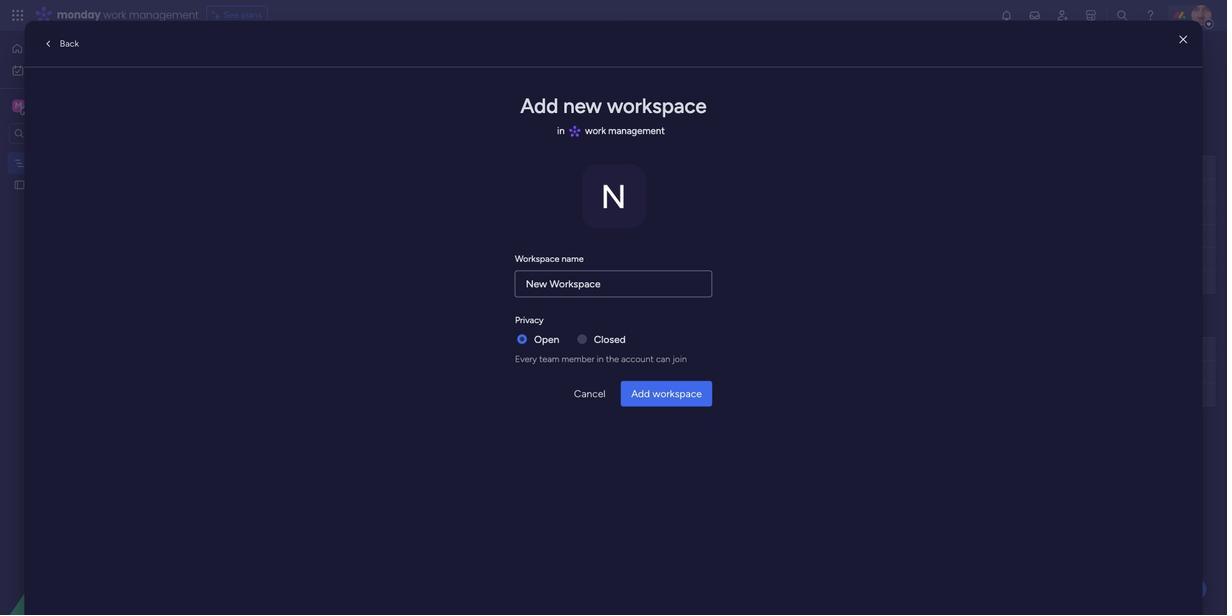 Task type: vqa. For each thing, say whether or not it's contained in the screenshot.
privacy
yes



Task type: locate. For each thing, give the bounding box(es) containing it.
column information image
[[579, 163, 589, 173], [668, 344, 678, 355]]

in left the the
[[597, 354, 604, 364]]

0 vertical spatial in
[[557, 125, 565, 137]]

1 vertical spatial nov
[[617, 208, 632, 218]]

close image
[[1180, 35, 1188, 44]]

add
[[521, 93, 559, 118], [631, 387, 650, 400]]

v2 done deadline image
[[600, 207, 611, 219]]

nov
[[617, 186, 632, 195], [617, 208, 632, 218], [617, 231, 632, 241]]

0 vertical spatial work
[[103, 8, 126, 22]]

date left "join"
[[640, 344, 659, 355]]

in
[[557, 125, 565, 137], [597, 354, 604, 364]]

0 vertical spatial due
[[622, 162, 638, 173]]

3 nov from the top
[[617, 231, 632, 241]]

my work link
[[8, 60, 155, 81]]

every
[[515, 354, 537, 364]]

2 date from the top
[[640, 344, 659, 355]]

2 vertical spatial nov
[[617, 231, 632, 241]]

nov left 16,
[[617, 231, 632, 241]]

workspace inside heading
[[607, 93, 707, 118]]

due date up 14,
[[622, 162, 659, 173]]

help image
[[1144, 9, 1157, 22]]

nov 14, 2023
[[617, 186, 666, 195]]

status
[[540, 344, 566, 355]]

0 vertical spatial workspace image
[[12, 99, 25, 113]]

0 horizontal spatial work
[[44, 65, 63, 75]]

member
[[562, 354, 595, 364]]

1 vertical spatial due date
[[622, 344, 659, 355]]

james peterson image
[[1192, 5, 1212, 26]]

0 vertical spatial date
[[640, 162, 659, 173]]

back
[[60, 38, 79, 49]]

add left the new
[[521, 93, 559, 118]]

add for add new workspace
[[521, 93, 559, 118]]

workspace for main workspace
[[54, 100, 105, 112]]

2 2023 from the top
[[647, 208, 666, 218]]

nov left 14,
[[617, 186, 632, 195]]

nov 15, 2023
[[617, 208, 666, 218]]

heading containing in
[[515, 121, 712, 141]]

2023 right 15,
[[647, 208, 666, 218]]

monday marketplace image
[[1085, 9, 1098, 22]]

1 horizontal spatial workspace image
[[582, 164, 646, 228]]

1 vertical spatial 2023
[[647, 208, 666, 218]]

notifications image
[[1001, 9, 1013, 22]]

due right the the
[[622, 344, 638, 355]]

1 2023 from the top
[[647, 186, 666, 195]]

tab
[[194, 68, 277, 89]]

home option
[[8, 38, 155, 59]]

due for second due date field
[[622, 344, 638, 355]]

1 vertical spatial management
[[609, 125, 665, 137]]

due date
[[622, 162, 659, 173], [622, 344, 659, 355]]

workspace selection element
[[12, 98, 107, 115]]

date
[[640, 162, 659, 173], [640, 344, 659, 355]]

heading
[[515, 121, 712, 141]]

0 vertical spatial add
[[521, 93, 559, 118]]

cancel
[[574, 387, 606, 400]]

2023 right 16,
[[647, 231, 666, 241]]

workspace name heading
[[515, 252, 584, 265]]

1 horizontal spatial add
[[631, 387, 650, 400]]

date up nov 14, 2023
[[640, 162, 659, 173]]

option
[[0, 151, 163, 154]]

2 due date from the top
[[622, 344, 659, 355]]

workspace down my work option
[[54, 100, 105, 112]]

working on it
[[526, 185, 579, 196]]

invite members image
[[1057, 9, 1070, 22]]

0 vertical spatial due date field
[[619, 161, 662, 175]]

work right the my
[[44, 65, 63, 75]]

1 vertical spatial add
[[631, 387, 650, 400]]

new
[[564, 93, 602, 118]]

column information image right account
[[668, 344, 678, 355]]

add inside add new workspace heading
[[521, 93, 559, 118]]

add new workspace heading
[[515, 90, 712, 121]]

marketing plan list box
[[0, 149, 163, 368]]

2 vertical spatial work
[[585, 125, 606, 137]]

0 vertical spatial nov
[[617, 186, 632, 195]]

1 horizontal spatial column information image
[[668, 344, 678, 355]]

1 nov from the top
[[617, 186, 632, 195]]

0 vertical spatial 2023
[[647, 186, 666, 195]]

2 nov from the top
[[617, 208, 632, 218]]

0 vertical spatial management
[[129, 8, 199, 22]]

workspace inside button
[[653, 387, 702, 400]]

1 date from the top
[[640, 162, 659, 173]]

work management
[[585, 125, 665, 137]]

0 horizontal spatial add
[[521, 93, 559, 118]]

0 horizontal spatial column information image
[[579, 163, 589, 173]]

1 due date field from the top
[[619, 161, 662, 175]]

1 vertical spatial work
[[44, 65, 63, 75]]

marketing plan
[[30, 157, 89, 168]]

work
[[103, 8, 126, 22], [44, 65, 63, 75], [585, 125, 606, 137]]

name
[[562, 253, 584, 264]]

workspace image
[[12, 99, 25, 113], [582, 164, 646, 228]]

1 horizontal spatial in
[[597, 354, 604, 364]]

due up 14,
[[622, 162, 638, 173]]

privacy element
[[515, 332, 712, 366]]

3 2023 from the top
[[647, 231, 666, 241]]

in down hide popup button at the left top
[[557, 125, 565, 137]]

0 vertical spatial column information image
[[579, 163, 589, 173]]

1 vertical spatial date
[[640, 344, 659, 355]]

search everything image
[[1116, 9, 1129, 22]]

due
[[622, 162, 638, 173], [622, 344, 638, 355]]

add inside add workspace button
[[631, 387, 650, 400]]

see plans button
[[206, 6, 268, 25]]

1 vertical spatial workspace image
[[582, 164, 646, 228]]

0 vertical spatial due date
[[622, 162, 659, 173]]

n button
[[582, 164, 646, 228]]

column information image up it
[[579, 163, 589, 173]]

work for monday
[[103, 8, 126, 22]]

workspace name
[[515, 253, 584, 264]]

2 horizontal spatial work
[[585, 125, 606, 137]]

work down the new
[[585, 125, 606, 137]]

0 horizontal spatial in
[[557, 125, 565, 137]]

help button
[[1163, 579, 1207, 600]]

1 vertical spatial due date field
[[619, 342, 662, 356]]

1 vertical spatial in
[[597, 354, 604, 364]]

see
[[224, 10, 239, 20]]

Due date field
[[619, 161, 662, 175], [619, 342, 662, 356]]

workspace
[[607, 93, 707, 118], [54, 100, 105, 112], [653, 387, 702, 400]]

1 horizontal spatial management
[[609, 125, 665, 137]]

management
[[129, 8, 199, 22], [609, 125, 665, 137]]

my work option
[[8, 60, 155, 81]]

workspace up work management
[[607, 93, 707, 118]]

lottie animation element
[[0, 487, 163, 616]]

nov left 15,
[[617, 208, 632, 218]]

the
[[606, 354, 619, 364]]

workspace down "join"
[[653, 387, 702, 400]]

lottie animation image
[[0, 487, 163, 616]]

work for my
[[44, 65, 63, 75]]

2 due from the top
[[622, 344, 638, 355]]

work right monday
[[103, 8, 126, 22]]

due date right the the
[[622, 344, 659, 355]]

Workspace name field
[[515, 270, 712, 297]]

nov for nov 14, 2023
[[617, 186, 632, 195]]

1 due date from the top
[[622, 162, 659, 173]]

1 due from the top
[[622, 162, 638, 173]]

1 horizontal spatial work
[[103, 8, 126, 22]]

1 vertical spatial due
[[622, 344, 638, 355]]

0 horizontal spatial workspace image
[[12, 99, 25, 113]]

tab list
[[194, 68, 277, 89]]

2 vertical spatial 2023
[[647, 231, 666, 241]]

2023
[[647, 186, 666, 195], [647, 208, 666, 218], [647, 231, 666, 241]]

home
[[28, 43, 53, 54]]

work inside option
[[44, 65, 63, 75]]

14,
[[635, 186, 645, 195]]

workspace
[[515, 253, 560, 264]]

0 horizontal spatial management
[[129, 8, 199, 22]]

add down account
[[631, 387, 650, 400]]

2 due date field from the top
[[619, 342, 662, 356]]

v2 overdue deadline image
[[600, 184, 611, 197]]

account
[[621, 354, 654, 364]]

2023 right 14,
[[647, 186, 666, 195]]

can
[[656, 354, 671, 364]]

add workspace
[[631, 387, 702, 400]]

in inside privacy element
[[597, 354, 604, 364]]



Task type: describe. For each thing, give the bounding box(es) containing it.
workspace for add workspace
[[653, 387, 702, 400]]

main
[[29, 100, 52, 112]]

workspace image containing n
[[582, 164, 646, 228]]

in inside heading
[[557, 125, 565, 137]]

every team member in the account can join
[[515, 354, 687, 364]]

join
[[673, 354, 687, 364]]

privacy
[[515, 315, 544, 325]]

workspace image containing m
[[12, 99, 25, 113]]

closed
[[594, 333, 626, 345]]

team
[[539, 354, 560, 364]]

marketing
[[30, 157, 70, 168]]

my work
[[29, 65, 63, 75]]

main workspace
[[29, 100, 105, 112]]

monday work management
[[57, 8, 199, 22]]

select product image
[[12, 9, 24, 22]]

see plans
[[224, 10, 262, 20]]

due date for second due date field
[[622, 344, 659, 355]]

closed button
[[594, 332, 626, 347]]

hide
[[536, 105, 555, 115]]

add new workspace
[[521, 93, 707, 118]]

hide button
[[515, 100, 562, 120]]

nov for nov 15, 2023
[[617, 208, 632, 218]]

due date for second due date field from the bottom of the page
[[622, 162, 659, 173]]

add workspace button
[[621, 381, 712, 407]]

on
[[561, 185, 572, 196]]

due for second due date field from the bottom of the page
[[622, 162, 638, 173]]

help
[[1173, 583, 1196, 596]]

16,
[[635, 231, 645, 241]]

add for add workspace
[[631, 387, 650, 400]]

nov for nov 16, 2023
[[617, 231, 632, 241]]

working
[[526, 185, 559, 196]]

open button
[[534, 332, 560, 347]]

back button
[[35, 33, 86, 54]]

privacy heading
[[515, 313, 544, 327]]

open
[[534, 333, 560, 345]]

cancel button
[[564, 381, 616, 407]]

plan
[[72, 157, 89, 168]]

plans
[[241, 10, 262, 20]]

work inside heading
[[585, 125, 606, 137]]

my
[[29, 65, 42, 75]]

home link
[[8, 38, 155, 59]]

nov 16, 2023
[[617, 231, 666, 241]]

update feed image
[[1029, 9, 1042, 22]]

Status field
[[537, 342, 569, 356]]

2023 for nov 14, 2023
[[647, 186, 666, 195]]

date for second due date field
[[640, 344, 659, 355]]

2023 for nov 15, 2023
[[647, 208, 666, 218]]

public board image
[[13, 178, 26, 191]]

1 vertical spatial column information image
[[668, 344, 678, 355]]

monday
[[57, 8, 101, 22]]

m
[[15, 100, 22, 111]]

2023 for nov 16, 2023
[[647, 231, 666, 241]]

it
[[574, 185, 579, 196]]

15,
[[635, 208, 645, 218]]

n
[[601, 176, 627, 216]]

column information image
[[579, 344, 589, 355]]

date for second due date field from the bottom of the page
[[640, 162, 659, 173]]



